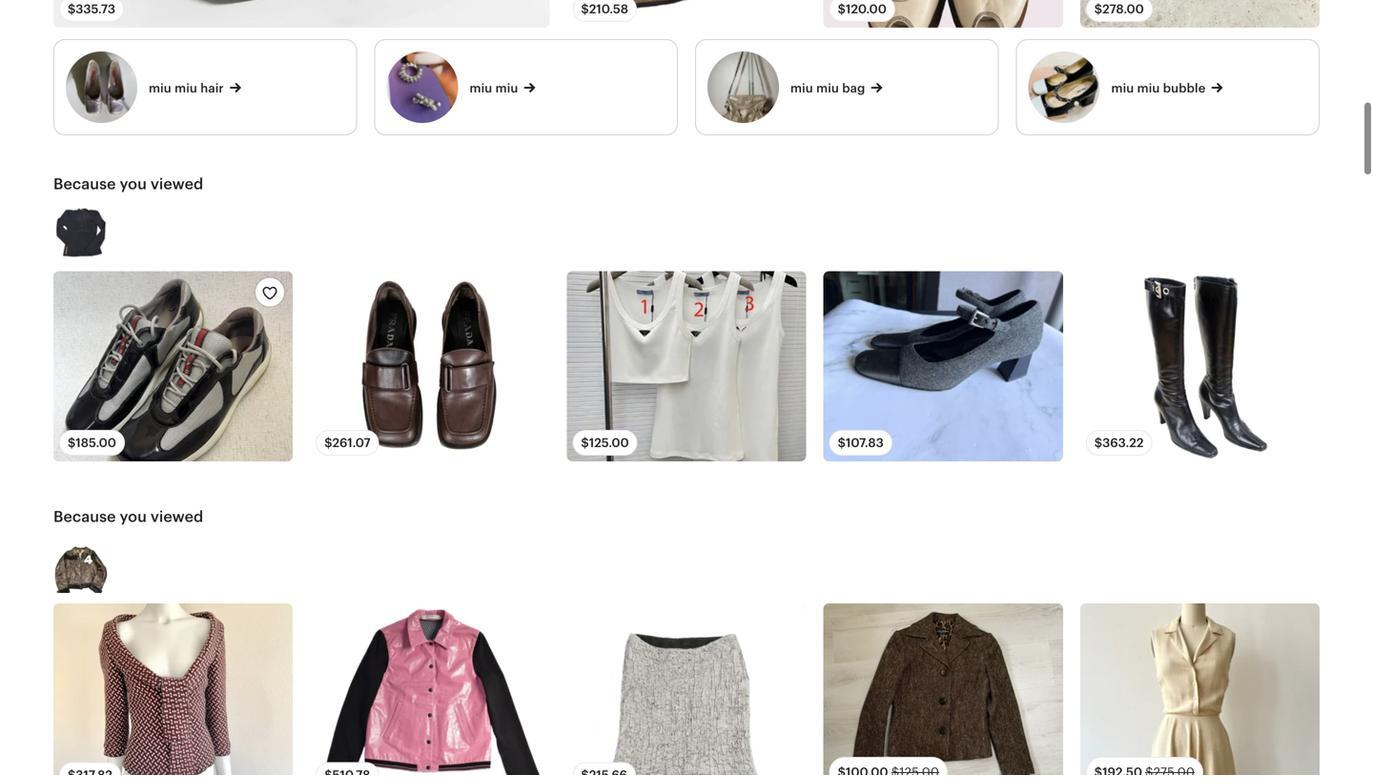 Task type: vqa. For each thing, say whether or not it's contained in the screenshot.
Because associated with VINTAGE 00S DOLCE & GABBANA LEATHER BROWN JACKET image
yes



Task type: locate. For each thing, give the bounding box(es) containing it.
1 because from the top
[[53, 176, 116, 193]]

$ for 335.73
[[68, 2, 76, 16]]

$ 363.22
[[1095, 436, 1144, 450]]

1 vertical spatial you
[[120, 508, 147, 525]]

miu miu s/s 2000 pink patent leather jacket image
[[310, 604, 550, 775]]

sold do not buy   miu miu by miuccia prada fall winter 2000 burgundy black white wool blouse jacket, size s image
[[53, 604, 293, 775]]

because you viewed
[[53, 176, 203, 193], [53, 508, 203, 525]]

6 miu from the left
[[817, 81, 839, 95]]

luxury tank top womens good conditions image
[[567, 271, 807, 461]]

2 viewed from the top
[[151, 508, 203, 525]]

1 viewed from the top
[[151, 176, 203, 193]]

1 miu from the left
[[149, 81, 172, 95]]

1 vertical spatial viewed
[[151, 508, 203, 525]]

107.83
[[846, 436, 884, 450]]

125.00
[[589, 436, 629, 450]]

3 miu from the left
[[470, 81, 493, 95]]

because
[[53, 176, 116, 193], [53, 508, 116, 525]]

$ for 185.00
[[68, 436, 76, 450]]

prada f/w1998 skirt image
[[567, 604, 807, 775]]

because you viewed for 2000s prada black button up blouse image on the top left of page
[[53, 176, 203, 193]]

because up "vintage 00s dolce & gabbana leather brown jacket" image on the left bottom of the page
[[53, 508, 116, 525]]

vintage prada black leather boots / prada buckle pointy square toe leather boots / prada tall skinny boots image
[[1081, 271, 1320, 461]]

2 because you viewed from the top
[[53, 508, 203, 525]]

2 miu from the left
[[175, 81, 197, 95]]

$ 107.83
[[838, 436, 884, 450]]

363.22
[[1103, 436, 1144, 450]]

$
[[68, 2, 76, 16], [581, 2, 589, 16], [838, 2, 846, 16], [1095, 2, 1103, 16], [68, 436, 76, 450], [324, 436, 332, 450], [581, 436, 589, 450], [838, 436, 846, 450], [1095, 436, 1103, 450]]

you
[[120, 176, 147, 193], [120, 508, 147, 525]]

$ for 120.00
[[838, 2, 846, 16]]

viewed
[[151, 176, 203, 193], [151, 508, 203, 525]]

1 vertical spatial because
[[53, 508, 116, 525]]

viewed for 2000s prada black button up blouse image on the top left of page
[[151, 176, 203, 193]]

1 vertical spatial because you viewed
[[53, 508, 203, 525]]

1 you from the top
[[120, 176, 147, 193]]

because up 2000s prada black button up blouse image on the top left of page
[[53, 176, 116, 193]]

1 because you viewed from the top
[[53, 176, 203, 193]]

because you viewed up 2000s prada black button up blouse image on the top left of page
[[53, 176, 203, 193]]

0 vertical spatial because
[[53, 176, 116, 193]]

because you viewed for "vintage 00s dolce & gabbana leather brown jacket" image on the left bottom of the page
[[53, 508, 203, 525]]

0 vertical spatial viewed
[[151, 176, 203, 193]]

you for "vintage 00s dolce & gabbana leather brown jacket" image on the left bottom of the page
[[120, 508, 147, 525]]

120.00
[[846, 2, 887, 16]]

miu
[[149, 81, 172, 95], [175, 81, 197, 95], [470, 81, 493, 95], [496, 81, 518, 95], [791, 81, 813, 95], [817, 81, 839, 95], [1112, 81, 1134, 95], [1138, 81, 1160, 95]]

$ for 125.00
[[581, 436, 589, 450]]

bubble
[[1163, 81, 1206, 95]]

because you viewed up "vintage 00s dolce & gabbana leather brown jacket" image on the left bottom of the page
[[53, 508, 203, 525]]

vintage prada sleeveless collared dress image
[[1081, 604, 1320, 775]]

miu miu hair
[[149, 81, 224, 95]]

0 vertical spatial you
[[120, 176, 147, 193]]

s/s 1999 prada platform loafers / 90s archive prada brown leather chunky sole loafers / made in italy image
[[310, 271, 550, 461]]

you for 2000s prada black button up blouse image on the top left of page
[[120, 176, 147, 193]]

miu miu bubble
[[1112, 81, 1206, 95]]

$ 125.00
[[581, 436, 629, 450]]

$ 261.07
[[324, 436, 371, 450]]

2 because from the top
[[53, 508, 116, 525]]

mens prada americas cup patent bleu leather gray canevas sneakers size eur 40 us 7 image
[[53, 271, 293, 461]]

0 vertical spatial because you viewed
[[53, 176, 203, 193]]

$ for 210.58
[[581, 2, 589, 16]]

2 you from the top
[[120, 508, 147, 525]]

$ for 363.22
[[1095, 436, 1103, 450]]



Task type: describe. For each thing, give the bounding box(es) containing it.
261.07
[[332, 436, 371, 450]]

$ 335.73
[[68, 2, 115, 16]]

8 miu from the left
[[1138, 81, 1160, 95]]

because for "vintage 00s dolce & gabbana leather brown jacket" image on the left bottom of the page
[[53, 508, 116, 525]]

bag
[[842, 81, 866, 95]]

7 miu from the left
[[1112, 81, 1134, 95]]

$ 210.58
[[581, 2, 629, 16]]

335.73
[[76, 2, 115, 16]]

$ 120.00
[[838, 2, 887, 16]]

2000s prada black button up blouse image
[[53, 205, 109, 261]]

dolce & gabbana women's blazer jacket brown leopard pattern auth size 40 dg image
[[824, 604, 1063, 775]]

miu miu heels - authentic miu miu bow lace mule heels in brown / red uk 4.5 vintage 2000s y2k 90s genuine rare image
[[567, 0, 807, 28]]

4 miu from the left
[[496, 81, 518, 95]]

$ for 278.00
[[1095, 2, 1103, 16]]

278.00
[[1103, 2, 1144, 16]]

210.58
[[589, 2, 629, 16]]

prada vintage shoes image
[[824, 271, 1063, 461]]

miu miu bag
[[791, 81, 866, 95]]

miu miu
[[470, 81, 518, 95]]

viewed for "vintage 00s dolce & gabbana leather brown jacket" image on the left bottom of the page
[[151, 508, 203, 525]]

miu miu fw1999 - black pebble kitten heels image
[[1081, 0, 1320, 28]]

5 miu from the left
[[791, 81, 813, 95]]

vintage 00s dolce & gabbana leather brown jacket image
[[53, 538, 109, 593]]

because for 2000s prada black button up blouse image on the top left of page
[[53, 176, 116, 193]]

hair
[[201, 81, 224, 95]]

$ 278.00
[[1095, 2, 1144, 16]]

miu miu fw1999 sculpted heels image
[[53, 0, 550, 28]]

$ for 261.07
[[324, 436, 332, 450]]

$ for 107.83
[[838, 436, 846, 450]]

185.00
[[76, 436, 116, 450]]

$ 185.00
[[68, 436, 116, 450]]

vintage miu miu platform pumps image
[[824, 0, 1063, 28]]



